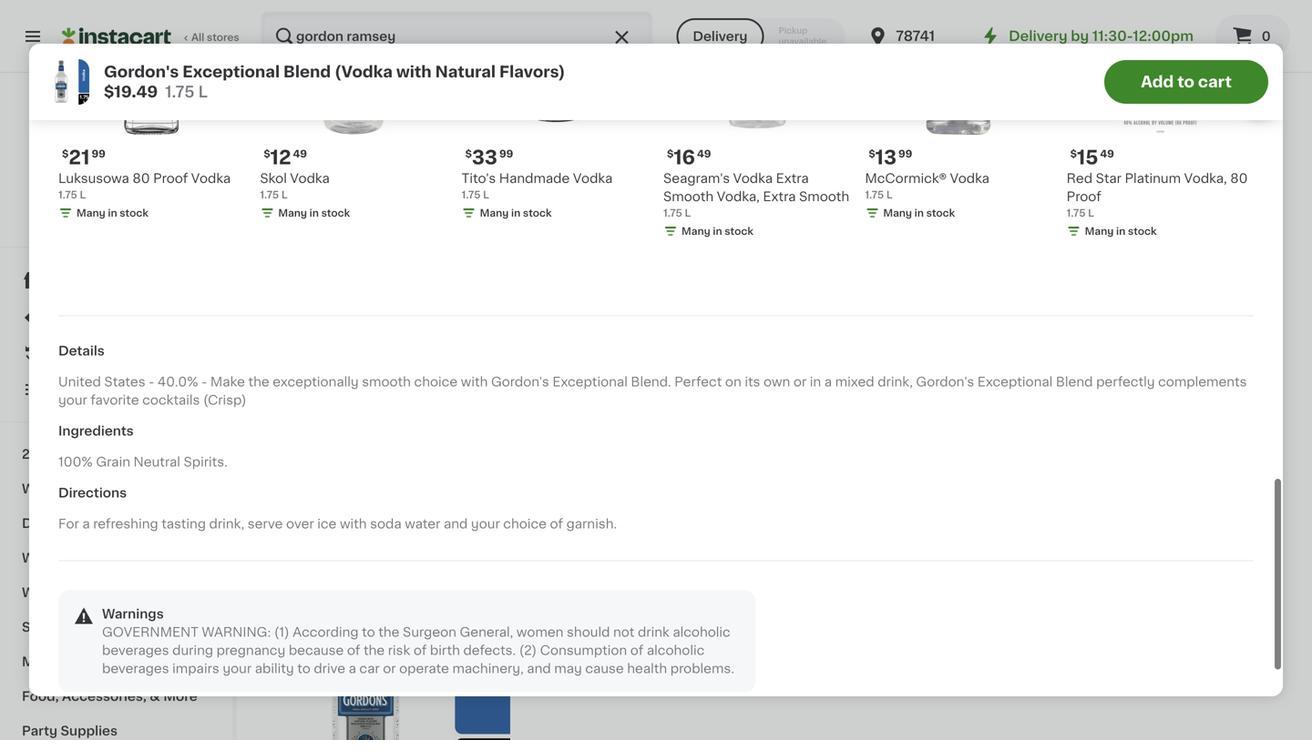Task type: locate. For each thing, give the bounding box(es) containing it.
beverages up the food, accessories, & more link
[[102, 663, 169, 676]]

0 vertical spatial the
[[248, 376, 270, 389]]

1 vertical spatial drinks
[[83, 656, 125, 669]]

blend inside gordon's exceptional blend (vodka with natural flavors) $19.49 1.75 l
[[283, 64, 331, 80]]

more down impairs
[[163, 691, 198, 704]]

(1)
[[274, 626, 290, 639]]

vodka for 16
[[733, 172, 773, 185]]

the up risk
[[378, 626, 400, 639]]

90+
[[101, 483, 126, 496]]

0 horizontal spatial or
[[383, 663, 396, 676]]

1 horizontal spatial 750 ml
[[528, 517, 562, 527]]

0 vertical spatial with
[[396, 64, 432, 80]]

750 left ice
[[273, 517, 293, 527]]

49 for 16
[[697, 149, 711, 159]]

750 for second add button
[[528, 517, 547, 527]]

in for 33
[[511, 208, 521, 218]]

in down seagram's vodka extra smooth vodka, extra smooth 1.75 l
[[713, 227, 722, 237]]

$ for 16
[[667, 149, 674, 159]]

many for 15
[[1085, 227, 1114, 237]]

luksusowa
[[58, 172, 129, 185]]

of up operate
[[414, 645, 427, 657]]

vodka down $ 12 49
[[290, 172, 330, 185]]

1 horizontal spatial and
[[527, 663, 551, 676]]

with inside united states  - 40.0% - make the exceptionally smooth choice with gordon's exceptional blend. perfect on its own or in a mixed drink, gordon's exceptional blend perfectly complements your favorite cocktails (crisp)
[[461, 376, 488, 389]]

0 horizontal spatial gordon's
[[104, 64, 179, 80]]

2 beverages from the top
[[102, 663, 169, 676]]

0 horizontal spatial exceptional
[[182, 64, 280, 80]]

1 vertical spatial 100%
[[58, 456, 93, 469]]

2 horizontal spatial with
[[461, 376, 488, 389]]

2 vodka from the left
[[733, 172, 773, 185]]

1 horizontal spatial 49
[[697, 149, 711, 159]]

wine
[[92, 181, 125, 194], [22, 483, 55, 496], [22, 552, 55, 565], [22, 587, 55, 600]]

None search field
[[261, 11, 653, 62]]

add to cart
[[1141, 74, 1232, 90]]

99 inside $ 13 99
[[899, 149, 913, 159]]

0 vertical spatial drinks
[[127, 622, 170, 634]]

vodka right 'mccormick®'
[[950, 172, 990, 185]]

the for make
[[248, 376, 270, 389]]

0 horizontal spatial your
[[58, 394, 87, 407]]

many in stock up satisfaction
[[77, 208, 148, 218]]

with
[[396, 64, 432, 80], [461, 376, 488, 389], [340, 518, 367, 531]]

1.75 inside the "luksusowa 80 proof vodka 1.75 l"
[[58, 190, 77, 200]]

1 vertical spatial more
[[163, 691, 198, 704]]

1 vertical spatial or
[[383, 663, 396, 676]]

$ inside "$ 15 49"
[[1071, 149, 1077, 159]]

in right own
[[810, 376, 821, 389]]

alcoholic down drink
[[647, 645, 705, 657]]

2 $ from the left
[[667, 149, 674, 159]]

united
[[58, 376, 101, 389]]

add down seagram's
[[726, 201, 753, 214]]

many down seagram's
[[682, 227, 711, 237]]

2 horizontal spatial 99
[[899, 149, 913, 159]]

1 49 from the left
[[697, 149, 711, 159]]

wine link
[[11, 576, 221, 611]]

warnings government warning: (1) according to the surgeon general, women should not drink alcoholic beverages during pregnancy because of the risk of birth defects. (2) consumption of alcoholic beverages impairs your ability to drive a car or operate machinery, and may cause health problems.
[[102, 608, 735, 676]]

vodka inside the "luksusowa 80 proof vodka 1.75 l"
[[191, 172, 231, 185]]

surgeon
[[403, 626, 457, 639]]

a left car at the bottom of the page
[[349, 663, 356, 676]]

49 right the 12
[[293, 149, 307, 159]]

1 horizontal spatial proof
[[1067, 191, 1102, 203]]

$ for 13
[[869, 149, 876, 159]]

vodka, inside red star platinum vodka, 80 proof 1.75 l
[[1184, 172, 1227, 185]]

l down skol
[[281, 190, 288, 200]]

1 vertical spatial deals link
[[11, 507, 221, 541]]

$ 21 99
[[62, 148, 106, 167]]

l up view
[[80, 190, 86, 200]]

under
[[58, 552, 98, 565]]

cocktails
[[142, 394, 200, 407]]

49 inside $ 12 49
[[293, 149, 307, 159]]

many in stock for 12
[[278, 208, 350, 218]]

view pricing policy link
[[62, 200, 171, 215]]

99 inside $ 21 99
[[92, 149, 106, 159]]

& up party supplies link
[[150, 691, 160, 704]]

49
[[697, 149, 711, 159], [293, 149, 307, 159], [1100, 149, 1114, 159]]

1 99 from the left
[[92, 149, 106, 159]]

0 horizontal spatial to
[[297, 663, 311, 676]]

more up policy
[[142, 181, 176, 194]]

2 horizontal spatial add
[[1141, 74, 1174, 90]]

0 vertical spatial 100%
[[47, 221, 74, 231]]

with right smooth
[[461, 376, 488, 389]]

99 right "13"
[[899, 149, 913, 159]]

1 750 ml button from the left
[[273, 186, 513, 529]]

vodka, inside seagram's vodka extra smooth vodka, extra smooth 1.75 l
[[717, 191, 760, 203]]

wine under $20 link
[[11, 541, 221, 576]]

99 inside $ 33 99
[[499, 149, 513, 159]]

99 right the 33
[[499, 149, 513, 159]]

1 ml from the left
[[295, 517, 308, 527]]

beverages down government
[[102, 645, 169, 657]]

delivery button
[[677, 18, 764, 55]]

many in stock down red star platinum vodka, 80 proof 1.75 l
[[1085, 227, 1157, 237]]

vodka, right platinum
[[1184, 172, 1227, 185]]

1 horizontal spatial drink,
[[878, 376, 913, 389]]

0 vertical spatial deals
[[51, 311, 89, 324]]

4 vodka from the left
[[573, 172, 613, 185]]

wine for wine under $20
[[22, 552, 55, 565]]

1 horizontal spatial add
[[726, 201, 753, 214]]

many in stock down seagram's vodka extra smooth vodka, extra smooth 1.75 l
[[682, 227, 754, 237]]

0 horizontal spatial 49
[[293, 149, 307, 159]]

1 vertical spatial and
[[527, 663, 551, 676]]

1 horizontal spatial vodka,
[[1184, 172, 1227, 185]]

1 horizontal spatial gordon's
[[491, 376, 549, 389]]

0 button
[[1216, 15, 1290, 58]]

blend left perfectly
[[1056, 376, 1093, 389]]

0 vertical spatial beverages
[[102, 645, 169, 657]]

$ inside $ 21 99
[[62, 149, 69, 159]]

1 horizontal spatial blend
[[1056, 376, 1093, 389]]

add button down tito's
[[437, 191, 508, 224]]

5 $ from the left
[[869, 149, 876, 159]]

best
[[42, 448, 72, 461]]

favorite
[[91, 394, 139, 407]]

$ up skol
[[264, 149, 270, 159]]

red star platinum vodka, 80 proof 1.75 l
[[1067, 172, 1248, 218]]

seagram's vodka extra smooth vodka, extra smooth 1.75 l
[[663, 172, 850, 218]]

0 vertical spatial to
[[1178, 74, 1195, 90]]

1 vertical spatial to
[[362, 626, 375, 639]]

vodka inside mccormick® vodka 1.75 l
[[950, 172, 990, 185]]

0 horizontal spatial 80
[[132, 172, 150, 185]]

49 inside $ 16 49
[[697, 149, 711, 159]]

or inside united states  - 40.0% - make the exceptionally smooth choice with gordon's exceptional blend. perfect on its own or in a mixed drink, gordon's exceptional blend perfectly complements your favorite cocktails (crisp)
[[794, 376, 807, 389]]

seagram's
[[663, 172, 730, 185]]

in for 21
[[108, 208, 117, 218]]

100% down view
[[47, 221, 74, 231]]

for a refreshing tasting drink, serve over ice with soda water and your choice of garnish.
[[58, 518, 617, 531]]

proof down red
[[1067, 191, 1102, 203]]

2 horizontal spatial gordon's
[[916, 376, 974, 389]]

seltzers & hard drinks
[[22, 622, 170, 634]]

add down tito's
[[472, 201, 499, 214]]

1.75 right $19.49
[[165, 84, 195, 100]]

1 horizontal spatial a
[[349, 663, 356, 676]]

exceptionally
[[273, 376, 359, 389]]

accessories,
[[62, 691, 147, 704]]

your down pregnancy
[[223, 663, 252, 676]]

many for 33
[[480, 208, 509, 218]]

l down all in the left top of the page
[[198, 84, 208, 100]]

pricing
[[89, 203, 125, 213]]

mixers & drinks link
[[11, 645, 221, 680]]

1 horizontal spatial -
[[202, 376, 207, 389]]

2 horizontal spatial your
[[471, 518, 500, 531]]

l
[[198, 84, 208, 100], [80, 190, 86, 200], [281, 190, 288, 200], [483, 190, 489, 200], [887, 190, 893, 200], [685, 208, 691, 218], [1088, 208, 1095, 218]]

750 ml left ice
[[273, 517, 308, 527]]

78741 button
[[867, 11, 976, 62]]

beverages
[[102, 645, 169, 657], [102, 663, 169, 676]]

extra
[[776, 172, 809, 185], [763, 191, 796, 203]]

$ up 'mccormick®'
[[869, 149, 876, 159]]

(vodka
[[335, 64, 393, 80]]

1 750 ml from the left
[[273, 517, 308, 527]]

many for 16
[[682, 227, 711, 237]]

1 horizontal spatial to
[[362, 626, 375, 639]]

wine rated 90+ link
[[11, 472, 221, 507]]

2 750 ml from the left
[[528, 517, 562, 527]]

in down tito's handmade  vodka 1.75 l
[[511, 208, 521, 218]]

wine inside "link"
[[22, 587, 55, 600]]

drinks up accessories,
[[83, 656, 125, 669]]

drink, right mixed
[[878, 376, 913, 389]]

1.75 down 'mccormick®'
[[865, 190, 884, 200]]

0 vertical spatial deals link
[[11, 299, 221, 335]]

0 vertical spatial blend
[[283, 64, 331, 80]]

80 right platinum
[[1231, 172, 1248, 185]]

2 750 ml button from the left
[[528, 186, 767, 529]]

total wine & more link
[[56, 95, 176, 197]]

1 horizontal spatial 99
[[499, 149, 513, 159]]

l inside seagram's vodka extra smooth vodka, extra smooth 1.75 l
[[685, 208, 691, 218]]

2 horizontal spatial exceptional
[[978, 376, 1053, 389]]

1.75 down seagram's
[[663, 208, 682, 218]]

hard
[[92, 622, 124, 634]]

many in stock down tito's handmade  vodka 1.75 l
[[480, 208, 552, 218]]

to left cart at the top right of the page
[[1178, 74, 1195, 90]]

0 horizontal spatial proof
[[153, 172, 188, 185]]

platinum
[[1125, 172, 1181, 185]]

drink, inside united states  - 40.0% - make the exceptionally smooth choice with gordon's exceptional blend. perfect on its own or in a mixed drink, gordon's exceptional blend perfectly complements your favorite cocktails (crisp)
[[878, 376, 913, 389]]

1.75 down skol
[[260, 190, 279, 200]]

99 right 21
[[92, 149, 106, 159]]

choice
[[414, 376, 458, 389], [503, 518, 547, 531]]

satisfaction
[[77, 221, 138, 231]]

1.75 up view
[[58, 190, 77, 200]]

& left hard
[[78, 622, 89, 634]]

car
[[359, 663, 380, 676]]

40.0%
[[158, 376, 198, 389]]

in down red star platinum vodka, 80 proof 1.75 l
[[1116, 227, 1126, 237]]

2 vertical spatial your
[[223, 663, 252, 676]]

star
[[1096, 172, 1122, 185]]

1 vertical spatial extra
[[763, 191, 796, 203]]

a left mixed
[[825, 376, 832, 389]]

mixers
[[22, 656, 66, 669]]

$20
[[101, 552, 127, 565]]

ice
[[317, 518, 337, 531]]

mccormick® vodka 1.75 l
[[865, 172, 990, 200]]

0 vertical spatial choice
[[414, 376, 458, 389]]

in up satisfaction
[[108, 208, 117, 218]]

instacart logo image
[[62, 26, 171, 47]]

to up car at the bottom of the page
[[362, 626, 375, 639]]

20 best wines of 2023 link
[[11, 437, 221, 472]]

l down tito's
[[483, 190, 489, 200]]

2 80 from the left
[[1231, 172, 1248, 185]]

buy
[[51, 347, 77, 360]]

of up health at bottom
[[630, 645, 644, 657]]

0 horizontal spatial 750 ml button
[[273, 186, 513, 529]]

99
[[92, 149, 106, 159], [499, 149, 513, 159], [899, 149, 913, 159]]

0 vertical spatial drink,
[[878, 376, 913, 389]]

1 vertical spatial proof
[[1067, 191, 1102, 203]]

many down 'mccormick®'
[[883, 208, 912, 218]]

by
[[1071, 30, 1089, 43]]

100% inside "view pricing policy 100% satisfaction guarantee"
[[47, 221, 74, 231]]

vodka for 13
[[950, 172, 990, 185]]

gordon's
[[104, 64, 179, 80], [491, 376, 549, 389], [916, 376, 974, 389]]

6 $ from the left
[[1071, 149, 1077, 159]]

3 $ from the left
[[264, 149, 270, 159]]

750 ml left the garnish.
[[528, 517, 562, 527]]

3 vodka from the left
[[290, 172, 330, 185]]

delivery by 11:30-12:00pm
[[1009, 30, 1194, 43]]

0 horizontal spatial delivery
[[693, 30, 748, 43]]

delivery inside button
[[693, 30, 748, 43]]

birth
[[430, 645, 460, 657]]

1 horizontal spatial smooth
[[799, 191, 850, 203]]

2 vertical spatial a
[[349, 663, 356, 676]]

1 vertical spatial with
[[461, 376, 488, 389]]

more inside the food, accessories, & more link
[[163, 691, 198, 704]]

1.75 inside 'skol vodka 1.75 l'
[[260, 190, 279, 200]]

many
[[77, 208, 105, 218], [278, 208, 307, 218], [480, 208, 509, 218], [883, 208, 912, 218], [682, 227, 711, 237], [1085, 227, 1114, 237]]

with right ice
[[340, 518, 367, 531]]

0 vertical spatial vodka,
[[1184, 172, 1227, 185]]

vodka right seagram's
[[733, 172, 773, 185]]

$ inside $ 16 49
[[667, 149, 674, 159]]

0 horizontal spatial 750 ml
[[273, 517, 308, 527]]

many down star
[[1085, 227, 1114, 237]]

with right (vodka
[[396, 64, 432, 80]]

0 vertical spatial your
[[58, 394, 87, 407]]

deals link
[[11, 299, 221, 335], [11, 507, 221, 541]]

0 horizontal spatial 750
[[273, 517, 293, 527]]

1 horizontal spatial with
[[396, 64, 432, 80]]

80 up policy
[[132, 172, 150, 185]]

consumption
[[540, 645, 627, 657]]

vodka inside seagram's vodka extra smooth vodka, extra smooth 1.75 l
[[733, 172, 773, 185]]

100% up wine rated 90+
[[58, 456, 93, 469]]

in down mccormick® vodka 1.75 l
[[915, 208, 924, 218]]

-
[[149, 376, 154, 389], [202, 376, 207, 389]]

seltzers
[[22, 622, 75, 634]]

5 vodka from the left
[[950, 172, 990, 185]]

0 horizontal spatial -
[[149, 376, 154, 389]]

0 horizontal spatial choice
[[414, 376, 458, 389]]

0 horizontal spatial vodka,
[[717, 191, 760, 203]]

2 750 from the left
[[528, 517, 547, 527]]

1 horizontal spatial 750 ml button
[[528, 186, 767, 529]]

l inside gordon's exceptional blend (vodka with natural flavors) $19.49 1.75 l
[[198, 84, 208, 100]]

2 deals link from the top
[[11, 507, 221, 541]]

- left 40.0%
[[149, 376, 154, 389]]

3 49 from the left
[[1100, 149, 1114, 159]]

0 horizontal spatial drink,
[[209, 518, 244, 531]]

item carousel region
[[33, 0, 1280, 272]]

1 vertical spatial alcoholic
[[647, 645, 705, 657]]

100% satisfaction guarantee button
[[28, 215, 204, 233]]

l inside 'skol vodka 1.75 l'
[[281, 190, 288, 200]]

1 $ from the left
[[62, 149, 69, 159]]

drinks down warnings
[[127, 622, 170, 634]]

4 $ from the left
[[465, 149, 472, 159]]

0 horizontal spatial add
[[472, 201, 499, 214]]

99 for 33
[[499, 149, 513, 159]]

2 vertical spatial to
[[297, 663, 311, 676]]

1.75 down red
[[1067, 208, 1086, 218]]

in inside united states  - 40.0% - make the exceptionally smooth choice with gordon's exceptional blend. perfect on its own or in a mixed drink, gordon's exceptional blend perfectly complements your favorite cocktails (crisp)
[[810, 376, 821, 389]]

rated
[[58, 483, 97, 496]]

product group
[[273, 186, 513, 529], [528, 186, 767, 529], [782, 186, 1022, 489], [273, 559, 513, 741]]

15
[[1077, 148, 1099, 167]]

wine left under
[[22, 552, 55, 565]]

your right water
[[471, 518, 500, 531]]

1 vertical spatial blend
[[1056, 376, 1093, 389]]

0 horizontal spatial and
[[444, 518, 468, 531]]

blend left (vodka
[[283, 64, 331, 80]]

total wine & more logo image
[[76, 95, 156, 175]]

$
[[62, 149, 69, 159], [667, 149, 674, 159], [264, 149, 270, 159], [465, 149, 472, 159], [869, 149, 876, 159], [1071, 149, 1077, 159]]

2 99 from the left
[[499, 149, 513, 159]]

to down because
[[297, 663, 311, 676]]

many up satisfaction
[[77, 208, 105, 218]]

wine up seltzers
[[22, 587, 55, 600]]

many for 21
[[77, 208, 105, 218]]

1 80 from the left
[[132, 172, 150, 185]]

l down red
[[1088, 208, 1095, 218]]

49 right 16
[[697, 149, 711, 159]]

many down tito's
[[480, 208, 509, 218]]

3 99 from the left
[[899, 149, 913, 159]]

1 vertical spatial the
[[378, 626, 400, 639]]

view
[[62, 203, 87, 213]]

49 inside "$ 15 49"
[[1100, 149, 1114, 159]]

proof
[[153, 172, 188, 185], [1067, 191, 1102, 203]]

2 vertical spatial with
[[340, 518, 367, 531]]

deals link up the $20 at the left
[[11, 507, 221, 541]]

1 vertical spatial choice
[[503, 518, 547, 531]]

$ inside $ 13 99
[[869, 149, 876, 159]]

choice right smooth
[[414, 376, 458, 389]]

many down 'skol vodka 1.75 l' at top
[[278, 208, 307, 218]]

1 horizontal spatial ml
[[550, 517, 562, 527]]

1 horizontal spatial add button
[[692, 191, 762, 224]]

vodka,
[[1184, 172, 1227, 185], [717, 191, 760, 203]]

in for 12
[[310, 208, 319, 218]]

750 ml
[[273, 517, 308, 527], [528, 517, 562, 527]]

0 horizontal spatial smooth
[[663, 191, 714, 203]]

or right own
[[794, 376, 807, 389]]

49 right 15
[[1100, 149, 1114, 159]]

wine for wine
[[22, 587, 55, 600]]

alcoholic up problems.
[[673, 626, 731, 639]]

750 left the garnish.
[[528, 517, 547, 527]]

2 horizontal spatial 49
[[1100, 149, 1114, 159]]

deals link up again
[[11, 299, 221, 335]]

deals down wine rated 90+
[[22, 518, 59, 530]]

ramsey"
[[474, 136, 559, 155]]

1 750 from the left
[[273, 517, 293, 527]]

in
[[108, 208, 117, 218], [310, 208, 319, 218], [511, 208, 521, 218], [915, 208, 924, 218], [713, 227, 722, 237], [1116, 227, 1126, 237], [810, 376, 821, 389]]

vodka right handmade
[[573, 172, 613, 185]]

your
[[58, 394, 87, 407], [471, 518, 500, 531], [223, 663, 252, 676]]

2 horizontal spatial to
[[1178, 74, 1195, 90]]

and inside warnings government warning: (1) according to the surgeon general, women should not drink alcoholic beverages during pregnancy because of the risk of birth defects. (2) consumption of alcoholic beverages impairs your ability to drive a car or operate machinery, and may cause health problems.
[[527, 663, 551, 676]]

deals
[[51, 311, 89, 324], [22, 518, 59, 530]]

skol
[[260, 172, 287, 185]]

your down united
[[58, 394, 87, 407]]

deals up details
[[51, 311, 89, 324]]

750 ml button for second add button
[[528, 186, 767, 529]]

$ inside $ 33 99
[[465, 149, 472, 159]]

$ inside $ 12 49
[[264, 149, 270, 159]]

0 vertical spatial a
[[825, 376, 832, 389]]

vodka inside 'skol vodka 1.75 l'
[[290, 172, 330, 185]]

$ up total
[[62, 149, 69, 159]]

more for total wine & more
[[142, 181, 176, 194]]

0 vertical spatial proof
[[153, 172, 188, 185]]

proof up policy
[[153, 172, 188, 185]]

choice left the garnish.
[[503, 518, 547, 531]]

more inside total wine & more link
[[142, 181, 176, 194]]

many in stock for 16
[[682, 227, 754, 237]]

the inside united states  - 40.0% - make the exceptionally smooth choice with gordon's exceptional blend. perfect on its own or in a mixed drink, gordon's exceptional blend perfectly complements your favorite cocktails (crisp)
[[248, 376, 270, 389]]

vodka left skol
[[191, 172, 231, 185]]

0 horizontal spatial add button
[[437, 191, 508, 224]]

0 vertical spatial more
[[142, 181, 176, 194]]

proof inside the "luksusowa 80 proof vodka 1.75 l"
[[153, 172, 188, 185]]

1.75 inside tito's handmade  vodka 1.75 l
[[462, 190, 481, 200]]

the right make
[[248, 376, 270, 389]]

states
[[104, 376, 145, 389]]

0 horizontal spatial 99
[[92, 149, 106, 159]]

operate
[[399, 663, 449, 676]]

buy it again
[[51, 347, 128, 360]]

0 horizontal spatial ml
[[295, 517, 308, 527]]

2 49 from the left
[[293, 149, 307, 159]]

2 ml from the left
[[550, 517, 562, 527]]

99 for 21
[[92, 149, 106, 159]]

neutral
[[134, 456, 180, 469]]

gordon's inside gordon's exceptional blend (vodka with natural flavors) $19.49 1.75 l
[[104, 64, 179, 80]]

drink
[[638, 626, 670, 639]]

0 horizontal spatial a
[[82, 518, 90, 531]]

ml left the garnish.
[[550, 517, 562, 527]]

1 horizontal spatial your
[[223, 663, 252, 676]]

drive
[[314, 663, 345, 676]]

delivery by 11:30-12:00pm link
[[980, 26, 1194, 47]]

0 vertical spatial extra
[[776, 172, 809, 185]]

1 horizontal spatial delivery
[[1009, 30, 1068, 43]]

0 horizontal spatial blend
[[283, 64, 331, 80]]

1 smooth from the left
[[663, 191, 714, 203]]

vodka, down seagram's
[[717, 191, 760, 203]]

1.75 down tito's
[[462, 190, 481, 200]]

1 vodka from the left
[[191, 172, 231, 185]]

stock for 15
[[1128, 227, 1157, 237]]

1 vertical spatial beverages
[[102, 663, 169, 676]]

vodka for 12
[[290, 172, 330, 185]]

to
[[1178, 74, 1195, 90], [362, 626, 375, 639], [297, 663, 311, 676]]

1 vertical spatial your
[[471, 518, 500, 531]]

1 horizontal spatial 80
[[1231, 172, 1248, 185]]

99 for 13
[[899, 149, 913, 159]]



Task type: vqa. For each thing, say whether or not it's contained in the screenshot.


Task type: describe. For each thing, give the bounding box(es) containing it.
$ 16 49
[[667, 148, 711, 167]]

wine under $20
[[22, 552, 127, 565]]

of left the garnish.
[[550, 518, 563, 531]]

blend inside united states  - 40.0% - make the exceptionally smooth choice with gordon's exceptional blend. perfect on its own or in a mixed drink, gordon's exceptional blend perfectly complements your favorite cocktails (crisp)
[[1056, 376, 1093, 389]]

49 for 15
[[1100, 149, 1114, 159]]

more for food, accessories, & more
[[163, 691, 198, 704]]

a inside united states  - 40.0% - make the exceptionally smooth choice with gordon's exceptional blend. perfect on its own or in a mixed drink, gordon's exceptional blend perfectly complements your favorite cocktails (crisp)
[[825, 376, 832, 389]]

with inside gordon's exceptional blend (vodka with natural flavors) $19.49 1.75 l
[[396, 64, 432, 80]]

delivery for delivery by 11:30-12:00pm
[[1009, 30, 1068, 43]]

for
[[354, 136, 383, 155]]

wines
[[75, 448, 116, 461]]

many in stock for 13
[[883, 208, 955, 218]]

natural
[[435, 64, 496, 80]]

many in stock for 21
[[77, 208, 148, 218]]

49 for 12
[[293, 149, 307, 159]]

11:30-
[[1093, 30, 1133, 43]]

2 smooth from the left
[[799, 191, 850, 203]]

view pricing policy 100% satisfaction guarantee
[[47, 203, 193, 231]]

food,
[[22, 691, 59, 704]]

according
[[293, 626, 359, 639]]

may
[[554, 663, 582, 676]]

service type group
[[677, 18, 845, 55]]

problems.
[[671, 663, 735, 676]]

health
[[627, 663, 667, 676]]

wine rated 90+
[[22, 483, 126, 496]]

add for first add button
[[472, 201, 499, 214]]

stock for 13
[[926, 208, 955, 218]]

results for "gordon ramsey"
[[273, 136, 559, 155]]

1 deals link from the top
[[11, 299, 221, 335]]

2 vertical spatial the
[[364, 645, 385, 657]]

tito's
[[462, 172, 496, 185]]

1.75 inside red star platinum vodka, 80 proof 1.75 l
[[1067, 208, 1086, 218]]

1 horizontal spatial drinks
[[127, 622, 170, 634]]

12
[[270, 148, 291, 167]]

wine for wine rated 90+
[[22, 483, 55, 496]]

add inside button
[[1141, 74, 1174, 90]]

tasting
[[162, 518, 206, 531]]

1 beverages from the top
[[102, 645, 169, 657]]

20
[[22, 448, 39, 461]]

proof inside red star platinum vodka, 80 proof 1.75 l
[[1067, 191, 1102, 203]]

100% grain neutral spirits.
[[58, 456, 228, 469]]

stock for 21
[[120, 208, 148, 218]]

should
[[567, 626, 610, 639]]

in for 16
[[713, 227, 722, 237]]

$ 12 49
[[264, 148, 307, 167]]

lists
[[51, 384, 82, 396]]

luksusowa 80 proof vodka 1.75 l
[[58, 172, 231, 200]]

1.75 inside gordon's exceptional blend (vodka with natural flavors) $19.49 1.75 l
[[165, 84, 195, 100]]

skol vodka 1.75 l
[[260, 172, 330, 200]]

stock for 12
[[321, 208, 350, 218]]

20 best wines of 2023
[[22, 448, 169, 461]]

tito's handmade  vodka 1.75 l
[[462, 172, 613, 200]]

$ for 21
[[62, 149, 69, 159]]

1 vertical spatial a
[[82, 518, 90, 531]]

in for 15
[[1116, 227, 1126, 237]]

1 - from the left
[[149, 376, 154, 389]]

choice inside united states  - 40.0% - make the exceptionally smooth choice with gordon's exceptional blend. perfect on its own or in a mixed drink, gordon's exceptional blend perfectly complements your favorite cocktails (crisp)
[[414, 376, 458, 389]]

mixers & drinks
[[22, 656, 125, 669]]

many in stock for 15
[[1085, 227, 1157, 237]]

$ for 12
[[264, 149, 270, 159]]

pregnancy
[[217, 645, 285, 657]]

all stores link
[[62, 11, 241, 62]]

l inside the "luksusowa 80 proof vodka 1.75 l"
[[80, 190, 86, 200]]

l inside tito's handmade  vodka 1.75 l
[[483, 190, 489, 200]]

make
[[210, 376, 245, 389]]

risk
[[388, 645, 410, 657]]

750 ml button for first add button
[[273, 186, 513, 529]]

supplies
[[61, 725, 118, 738]]

l inside red star platinum vodka, 80 proof 1.75 l
[[1088, 208, 1095, 218]]

many for 12
[[278, 208, 307, 218]]

defects.
[[463, 645, 516, 657]]

garnish.
[[566, 518, 617, 531]]

or inside warnings government warning: (1) according to the surgeon general, women should not drink alcoholic beverages during pregnancy because of the risk of birth defects. (2) consumption of alcoholic beverages impairs your ability to drive a car or operate machinery, and may cause health problems.
[[383, 663, 396, 676]]

gordon's exceptional blend (vodka with natural flavors) $19.49 1.75 l
[[104, 64, 565, 100]]

$ 15 49
[[1071, 148, 1114, 167]]

80 inside the "luksusowa 80 proof vodka 1.75 l"
[[132, 172, 150, 185]]

1 vertical spatial deals
[[22, 518, 59, 530]]

perfectly
[[1096, 376, 1155, 389]]

80 inside red star platinum vodka, 80 proof 1.75 l
[[1231, 172, 1248, 185]]

buy it again link
[[11, 335, 221, 372]]

own
[[764, 376, 790, 389]]

2 - from the left
[[202, 376, 207, 389]]

0 horizontal spatial drinks
[[83, 656, 125, 669]]

0 vertical spatial and
[[444, 518, 468, 531]]

wine up pricing
[[92, 181, 125, 194]]

stock for 16
[[725, 227, 754, 237]]

$ 33 99
[[465, 148, 513, 167]]

party
[[22, 725, 57, 738]]

soda
[[370, 518, 402, 531]]

blend.
[[631, 376, 671, 389]]

refreshing
[[93, 518, 158, 531]]

0 horizontal spatial with
[[340, 518, 367, 531]]

stock for 33
[[523, 208, 552, 218]]

party supplies
[[22, 725, 118, 738]]

spirits.
[[184, 456, 228, 469]]

2 add button from the left
[[692, 191, 762, 224]]

your inside united states  - 40.0% - make the exceptionally smooth choice with gordon's exceptional blend. perfect on its own or in a mixed drink, gordon's exceptional blend perfectly complements your favorite cocktails (crisp)
[[58, 394, 87, 407]]

"gordon
[[387, 136, 470, 155]]

0 vertical spatial alcoholic
[[673, 626, 731, 639]]

16
[[674, 148, 695, 167]]

the for to
[[378, 626, 400, 639]]

of up car at the bottom of the page
[[347, 645, 360, 657]]

total
[[56, 181, 89, 194]]

warnings
[[102, 608, 164, 621]]

ingredients
[[58, 425, 134, 438]]

1 vertical spatial drink,
[[209, 518, 244, 531]]

1.75 inside seagram's vodka extra smooth vodka, extra smooth 1.75 l
[[663, 208, 682, 218]]

during
[[172, 645, 213, 657]]

women
[[517, 626, 564, 639]]

over
[[286, 518, 314, 531]]

1 add button from the left
[[437, 191, 508, 224]]

of left 2023
[[119, 448, 133, 461]]

add to cart button
[[1105, 60, 1269, 104]]

policy
[[128, 203, 160, 213]]

78741
[[896, 30, 935, 43]]

750 for first add button
[[273, 517, 293, 527]]

guarantee
[[140, 221, 193, 231]]

serve
[[248, 518, 283, 531]]

vodka inside tito's handmade  vodka 1.75 l
[[573, 172, 613, 185]]

& right the mixers
[[69, 656, 80, 669]]

exceptional inside gordon's exceptional blend (vodka with natural flavors) $19.49 1.75 l
[[182, 64, 280, 80]]

750 ml for first add button
[[273, 517, 308, 527]]

machinery,
[[452, 663, 524, 676]]

many in stock for 33
[[480, 208, 552, 218]]

$ 13 99
[[869, 148, 913, 167]]

again
[[92, 347, 128, 360]]

33
[[472, 148, 498, 167]]

red
[[1067, 172, 1093, 185]]

party supplies link
[[11, 715, 221, 741]]

in for 13
[[915, 208, 924, 218]]

smooth
[[362, 376, 411, 389]]

directions
[[58, 487, 127, 500]]

750 ml for second add button
[[528, 517, 562, 527]]

on
[[725, 376, 742, 389]]

all
[[191, 32, 204, 42]]

1 horizontal spatial exceptional
[[553, 376, 628, 389]]

add for second add button
[[726, 201, 753, 214]]

ml for first add button
[[295, 517, 308, 527]]

12:00pm
[[1133, 30, 1194, 43]]

1.75 inside mccormick® vodka 1.75 l
[[865, 190, 884, 200]]

$ for 33
[[465, 149, 472, 159]]

l inside mccormick® vodka 1.75 l
[[887, 190, 893, 200]]

your inside warnings government warning: (1) according to the surgeon general, women should not drink alcoholic beverages during pregnancy because of the risk of birth defects. (2) consumption of alcoholic beverages impairs your ability to drive a car or operate machinery, and may cause health problems.
[[223, 663, 252, 676]]

a inside warnings government warning: (1) according to the surgeon general, women should not drink alcoholic beverages during pregnancy because of the risk of birth defects. (2) consumption of alcoholic beverages impairs your ability to drive a car or operate machinery, and may cause health problems.
[[349, 663, 356, 676]]

$ for 15
[[1071, 149, 1077, 159]]

to inside "add to cart" button
[[1178, 74, 1195, 90]]

its
[[745, 376, 760, 389]]

1 horizontal spatial choice
[[503, 518, 547, 531]]

delivery for delivery
[[693, 30, 748, 43]]

many for 13
[[883, 208, 912, 218]]

& up policy
[[128, 181, 139, 194]]

complements
[[1158, 376, 1247, 389]]

ml for second add button
[[550, 517, 562, 527]]



